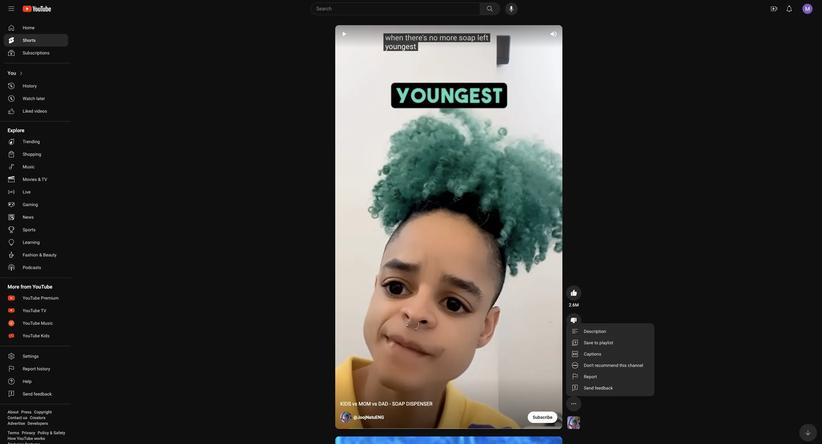 Task type: describe. For each thing, give the bounding box(es) containing it.
creators
[[30, 416, 46, 421]]

youtube for premium
[[23, 296, 40, 301]]

feedback inside option
[[595, 386, 613, 391]]

liked videos
[[23, 109, 47, 114]]

home
[[23, 25, 35, 30]]

more
[[440, 33, 457, 42]]

creators link
[[30, 416, 46, 422]]

podcasts
[[23, 265, 41, 271]]

& inside 'terms privacy policy & safety how youtube works'
[[50, 431, 53, 436]]

youtube video player element
[[335, 25, 583, 430]]

send feedback option
[[567, 383, 655, 394]]

fashion & beauty
[[23, 253, 57, 258]]

youtube for music
[[23, 321, 40, 326]]

news
[[23, 215, 34, 220]]

when there's no more soap left youngest
[[385, 33, 489, 51]]

you
[[8, 70, 16, 76]]

policy
[[38, 431, 49, 436]]

@joojnatueng
[[354, 416, 384, 421]]

1 vertical spatial send
[[23, 392, 33, 397]]

Share text field
[[569, 386, 580, 392]]

save to playlist
[[584, 341, 614, 346]]

subscriptions
[[23, 50, 50, 55]]

youngest
[[385, 42, 416, 51]]

kids
[[41, 334, 50, 339]]

captions link
[[567, 349, 655, 360]]

save
[[584, 341, 594, 346]]

left
[[478, 33, 489, 42]]

press
[[21, 411, 32, 415]]

copyright
[[34, 411, 52, 415]]

how youtube works link
[[8, 437, 45, 442]]

this
[[620, 364, 627, 369]]

liked
[[23, 109, 33, 114]]

youtube tv
[[23, 309, 46, 314]]

don't
[[584, 364, 594, 369]]

description
[[584, 329, 607, 335]]

safety
[[54, 431, 65, 436]]

kids vs mom vs dad - soap dispenser
[[340, 402, 433, 408]]

captions
[[584, 352, 602, 357]]

send feedback inside send feedback option
[[584, 386, 613, 391]]

contact
[[8, 416, 22, 421]]

youtube for kids
[[23, 334, 40, 339]]

sports
[[23, 228, 36, 233]]

explore
[[8, 128, 24, 134]]

channel
[[628, 364, 644, 369]]

youtube up youtube premium
[[33, 284, 52, 290]]

youtube inside 'terms privacy policy & safety how youtube works'
[[17, 437, 33, 442]]

subscribe button
[[528, 412, 558, 424]]

advertise link
[[8, 422, 25, 427]]

movies & tv
[[23, 177, 47, 182]]

1 vertical spatial music
[[41, 321, 53, 326]]

about link
[[8, 410, 19, 416]]

Subscribe text field
[[533, 416, 553, 421]]

there's
[[405, 33, 428, 42]]

recommend
[[595, 364, 619, 369]]

about press copyright contact us creators advertise developers
[[8, 411, 52, 427]]

privacy link
[[22, 431, 35, 437]]

policy & safety link
[[38, 431, 65, 437]]

-
[[390, 402, 391, 408]]

playlist
[[600, 341, 614, 346]]

main content containing when
[[76, 18, 823, 445]]

about
[[8, 411, 19, 415]]

kids
[[340, 402, 351, 408]]

no
[[429, 33, 438, 42]]

report option
[[567, 372, 655, 383]]

soap
[[392, 402, 405, 408]]

youtube music
[[23, 321, 53, 326]]

youtube kids
[[23, 334, 50, 339]]

developers link
[[28, 422, 48, 427]]

terms
[[8, 431, 19, 436]]

how
[[8, 437, 16, 442]]

developers
[[28, 422, 48, 427]]

shorts
[[23, 38, 36, 43]]

youtube premium
[[23, 296, 59, 301]]

from
[[21, 284, 31, 290]]

don't recommend this channel option
[[567, 360, 655, 372]]

dislike
[[568, 331, 581, 336]]

share
[[569, 386, 580, 391]]

learning
[[23, 240, 40, 245]]

save to playlist option
[[567, 338, 655, 349]]

history
[[37, 367, 50, 372]]

privacy
[[22, 431, 35, 436]]

when
[[385, 33, 404, 42]]

terms link
[[8, 431, 19, 437]]

0 vertical spatial music
[[23, 165, 35, 170]]



Task type: locate. For each thing, give the bounding box(es) containing it.
settings
[[23, 354, 39, 359]]

shorts link
[[4, 34, 68, 47], [4, 34, 68, 47]]

None search field
[[300, 3, 501, 15]]

list box containing description
[[567, 324, 655, 397]]

us
[[23, 416, 27, 421]]

youtube premium link
[[4, 292, 68, 305], [4, 292, 68, 305]]

report down settings
[[23, 367, 36, 372]]

tv right movies on the left
[[42, 177, 47, 182]]

1 vertical spatial &
[[39, 253, 42, 258]]

youtube down youtube tv
[[23, 321, 40, 326]]

2 vertical spatial &
[[50, 431, 53, 436]]

more from youtube
[[8, 284, 52, 290]]

premium
[[41, 296, 59, 301]]

beauty
[[43, 253, 57, 258]]

contact us link
[[8, 416, 27, 422]]

1 horizontal spatial music
[[41, 321, 53, 326]]

0 horizontal spatial vs
[[352, 402, 358, 408]]

send right share text box on the bottom right of the page
[[584, 386, 594, 391]]

report history link
[[4, 363, 68, 376], [4, 363, 68, 376]]

0 horizontal spatial feedback
[[34, 392, 52, 397]]

videos
[[34, 109, 47, 114]]

list box
[[567, 324, 655, 397]]

Dislike text field
[[568, 330, 581, 336]]

movies & tv link
[[4, 173, 68, 186], [4, 173, 68, 186]]

& right movies on the left
[[38, 177, 41, 182]]

& for tv
[[38, 177, 41, 182]]

& for beauty
[[39, 253, 42, 258]]

report for report history
[[23, 367, 36, 372]]

live
[[23, 190, 31, 195]]

1 vertical spatial feedback
[[34, 392, 52, 397]]

trending
[[23, 139, 40, 144]]

send
[[584, 386, 594, 391], [23, 392, 33, 397]]

0 horizontal spatial send feedback
[[23, 392, 52, 397]]

youtube up youtube music
[[23, 309, 40, 314]]

youtube
[[33, 284, 52, 290], [23, 296, 40, 301], [23, 309, 40, 314], [23, 321, 40, 326], [23, 334, 40, 339], [17, 437, 33, 442]]

2 vs from the left
[[372, 402, 377, 408]]

Search text field
[[316, 5, 479, 13]]

watch later
[[23, 96, 45, 101]]

youtube for tv
[[23, 309, 40, 314]]

liked videos link
[[4, 105, 68, 118], [4, 105, 68, 118]]

advertise
[[8, 422, 25, 427]]

tv
[[42, 177, 47, 182], [41, 309, 46, 314]]

music link
[[4, 161, 68, 173], [4, 161, 68, 173]]

report inside option
[[584, 375, 597, 380]]

watch
[[23, 96, 35, 101]]

report
[[23, 367, 36, 372], [584, 375, 597, 380]]

shopping link
[[4, 148, 68, 161], [4, 148, 68, 161]]

podcasts link
[[4, 262, 68, 274], [4, 262, 68, 274]]

live link
[[4, 186, 68, 199], [4, 186, 68, 199]]

1 vertical spatial send feedback
[[23, 392, 52, 397]]

music up the "kids"
[[41, 321, 53, 326]]

dispenser
[[406, 402, 433, 408]]

trending link
[[4, 136, 68, 148], [4, 136, 68, 148]]

youtube kids link
[[4, 330, 68, 343], [4, 330, 68, 343]]

1 vertical spatial tv
[[41, 309, 46, 314]]

music up movies on the left
[[23, 165, 35, 170]]

send down the help
[[23, 392, 33, 397]]

1 horizontal spatial send feedback
[[584, 386, 613, 391]]

gaming
[[23, 202, 38, 207]]

settings link
[[4, 351, 68, 363], [4, 351, 68, 363]]

1 horizontal spatial send
[[584, 386, 594, 391]]

feedback
[[595, 386, 613, 391], [34, 392, 52, 397]]

report down don't
[[584, 375, 597, 380]]

copyright link
[[34, 410, 52, 416]]

soap
[[459, 33, 476, 42]]

watch later link
[[4, 92, 68, 105], [4, 92, 68, 105]]

movies
[[23, 177, 37, 182]]

14K text field
[[570, 358, 578, 364]]

0 horizontal spatial music
[[23, 165, 35, 170]]

works
[[34, 437, 45, 442]]

& left beauty
[[39, 253, 42, 258]]

0 vertical spatial &
[[38, 177, 41, 182]]

1 vs from the left
[[352, 402, 358, 408]]

send feedback down "report" option
[[584, 386, 613, 391]]

history link
[[4, 80, 68, 92], [4, 80, 68, 92]]

more
[[8, 284, 19, 290]]

0 vertical spatial send
[[584, 386, 594, 391]]

dad
[[379, 402, 388, 408]]

0 vertical spatial report
[[23, 367, 36, 372]]

tv down youtube premium
[[41, 309, 46, 314]]

2.6m
[[569, 303, 579, 308]]

14k
[[570, 358, 578, 364]]

later
[[36, 96, 45, 101]]

1 vertical spatial report
[[584, 375, 597, 380]]

youtube down more from youtube
[[23, 296, 40, 301]]

shopping
[[23, 152, 41, 157]]

vs left dad
[[372, 402, 377, 408]]

feedback down "report" option
[[595, 386, 613, 391]]

& right policy
[[50, 431, 53, 436]]

terms privacy policy & safety how youtube works
[[8, 431, 65, 442]]

send feedback link
[[567, 383, 655, 394], [4, 388, 68, 401], [4, 388, 68, 401]]

fashion & beauty link
[[4, 249, 68, 262], [4, 249, 68, 262]]

youtube tv link
[[4, 305, 68, 317], [4, 305, 68, 317]]

1 horizontal spatial vs
[[372, 402, 377, 408]]

feedback up copyright
[[34, 392, 52, 397]]

help link
[[4, 376, 68, 388], [4, 376, 68, 388]]

2.6M text field
[[569, 302, 579, 309]]

you link
[[4, 67, 68, 80], [4, 67, 68, 80]]

help
[[23, 380, 32, 385]]

0 horizontal spatial send
[[23, 392, 33, 397]]

gaming link
[[4, 199, 68, 211], [4, 199, 68, 211]]

send inside option
[[584, 386, 594, 391]]

0 vertical spatial feedback
[[595, 386, 613, 391]]

0 vertical spatial send feedback
[[584, 386, 613, 391]]

mom
[[359, 402, 371, 408]]

1 horizontal spatial report
[[584, 375, 597, 380]]

vs
[[352, 402, 358, 408], [372, 402, 377, 408]]

to
[[595, 341, 599, 346]]

@joojnatueng link
[[354, 415, 384, 421]]

main content
[[76, 18, 823, 445]]

youtube left the "kids"
[[23, 334, 40, 339]]

vs right "kids"
[[352, 402, 358, 408]]

don't recommend this channel
[[584, 364, 644, 369]]

history
[[23, 84, 37, 89]]

report for report
[[584, 375, 597, 380]]

description option
[[567, 326, 655, 338]]

avatar image image
[[803, 4, 813, 14]]

1 horizontal spatial feedback
[[595, 386, 613, 391]]

captions option
[[567, 349, 655, 360]]

send feedback down the help
[[23, 392, 52, 397]]

0 vertical spatial tv
[[42, 177, 47, 182]]

subscribe
[[533, 416, 553, 421]]

press link
[[21, 410, 32, 416]]

youtube down privacy link
[[17, 437, 33, 442]]

fashion
[[23, 253, 38, 258]]

report history
[[23, 367, 50, 372]]

0 horizontal spatial report
[[23, 367, 36, 372]]



Task type: vqa. For each thing, say whether or not it's contained in the screenshot.
text box
no



